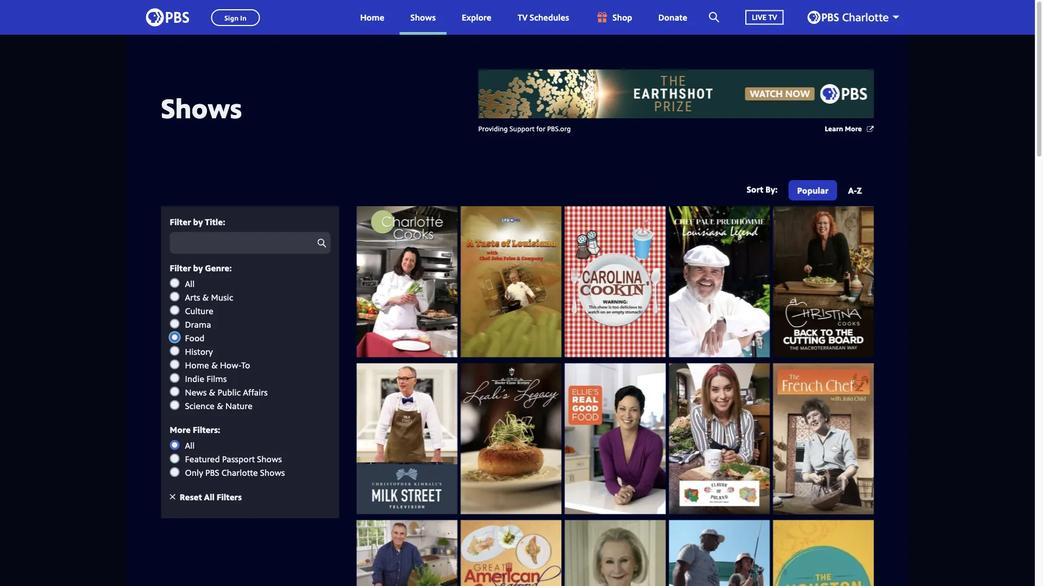 Task type: vqa. For each thing, say whether or not it's contained in the screenshot.
the Home in the Home LINK
yes



Task type: locate. For each thing, give the bounding box(es) containing it.
by for genre:
[[193, 262, 203, 274]]

sort by: element
[[787, 180, 871, 203]]

reset all filters
[[180, 492, 242, 503]]

& down films
[[209, 387, 215, 398]]

genre:
[[205, 262, 232, 274]]

a-z
[[848, 184, 862, 196]]

2 filter from the top
[[170, 262, 191, 274]]

filter left the title:
[[170, 216, 191, 228]]

tv right live
[[769, 12, 777, 22]]

0 horizontal spatial more
[[170, 425, 191, 436]]

live tv link
[[735, 0, 795, 35]]

drama
[[185, 319, 211, 330]]

providing
[[479, 124, 508, 133]]

pbs.org
[[547, 124, 571, 133]]

charlotte
[[222, 467, 258, 479]]

home down history
[[185, 360, 209, 371]]

filter by title:
[[170, 216, 225, 228]]

the dooky chase kitchen: leah's legacy image
[[461, 364, 562, 515]]

2 vertical spatial all
[[204, 492, 215, 503]]

& up films
[[211, 360, 218, 371]]

filter by genre: element
[[170, 278, 331, 412]]

shop
[[613, 11, 632, 23]]

more inside learn more link
[[845, 124, 862, 133]]

filter by genre: all arts & music culture drama food history home & how-to indie films news & public affairs science & nature
[[170, 262, 268, 412]]

the french chef classics image
[[773, 364, 874, 515]]

home left shows link at the left top
[[360, 11, 385, 23]]

0 vertical spatial more
[[845, 124, 862, 133]]

1 horizontal spatial tv
[[769, 12, 777, 22]]

0 horizontal spatial home
[[185, 360, 209, 371]]

0 vertical spatial filter
[[170, 216, 191, 228]]

1 filter from the top
[[170, 216, 191, 228]]

0 vertical spatial by
[[193, 216, 203, 228]]

more left filters:
[[170, 425, 191, 436]]

tv left schedules
[[518, 11, 528, 23]]

1 horizontal spatial more
[[845, 124, 862, 133]]

news
[[185, 387, 207, 398]]

filters:
[[193, 425, 220, 436]]

more filters: element
[[170, 440, 331, 479]]

more filters: all featured passport shows only pbs charlotte shows
[[170, 425, 285, 479]]

music
[[211, 292, 233, 303]]

shows link
[[400, 0, 447, 35]]

george hirsch lifestyle image
[[357, 521, 458, 587]]

by
[[193, 216, 203, 228], [193, 262, 203, 274]]

all
[[185, 278, 195, 290], [185, 440, 195, 452], [204, 492, 215, 503]]

by left 'genre:'
[[193, 262, 203, 274]]

featured
[[185, 454, 220, 465]]

reset
[[180, 492, 202, 503]]

tv
[[518, 11, 528, 23], [769, 12, 777, 22]]

popular
[[797, 184, 829, 196]]

flavor of poland image
[[669, 364, 770, 515]]

filter inside filter by genre: all arts & music culture drama food history home & how-to indie films news & public affairs science & nature
[[170, 262, 191, 274]]

all inside reset all filters button
[[204, 492, 215, 503]]

all up arts
[[185, 278, 195, 290]]

reset all filters button
[[170, 492, 242, 503]]

shop link
[[585, 0, 643, 35]]

1 vertical spatial by
[[193, 262, 203, 274]]

1 by from the top
[[193, 216, 203, 228]]

search image
[[709, 12, 720, 22]]

learn
[[825, 124, 843, 133]]

advertisement region
[[479, 70, 874, 118]]

food
[[185, 332, 205, 344]]

shows
[[411, 11, 436, 23], [161, 89, 242, 126], [257, 454, 282, 465], [260, 467, 285, 479]]

filter
[[170, 216, 191, 228], [170, 262, 191, 274]]

all right reset
[[204, 492, 215, 503]]

&
[[202, 292, 209, 303], [211, 360, 218, 371], [209, 387, 215, 398], [217, 400, 223, 412]]

tv schedules link
[[507, 0, 580, 35]]

by inside filter by genre: all arts & music culture drama food history home & how-to indie films news & public affairs science & nature
[[193, 262, 203, 274]]

title:
[[205, 216, 225, 228]]

2 by from the top
[[193, 262, 203, 274]]

providing support for pbs.org
[[479, 124, 571, 133]]

pbs
[[205, 467, 219, 479]]

how-
[[220, 360, 241, 371]]

culture
[[185, 305, 214, 317]]

0 vertical spatial all
[[185, 278, 195, 290]]

explore link
[[451, 0, 503, 35]]

nature
[[225, 400, 253, 412]]

more
[[845, 124, 862, 133], [170, 425, 191, 436]]

1 vertical spatial filter
[[170, 262, 191, 274]]

1 vertical spatial home
[[185, 360, 209, 371]]

1 vertical spatial more
[[170, 425, 191, 436]]

ellie's real good food image
[[565, 364, 666, 515]]

films
[[207, 373, 227, 385]]

1 vertical spatial all
[[185, 440, 195, 452]]

filter up arts
[[170, 262, 191, 274]]

home
[[360, 11, 385, 23], [185, 360, 209, 371]]

all up the featured
[[185, 440, 195, 452]]

by left the title:
[[193, 216, 203, 228]]

1 horizontal spatial home
[[360, 11, 385, 23]]

more right learn
[[845, 124, 862, 133]]

indie
[[185, 373, 204, 385]]



Task type: describe. For each thing, give the bounding box(es) containing it.
the hook image
[[669, 521, 770, 587]]

pbs charlotte image
[[808, 11, 889, 24]]

a home for christy ross: thanksgiving image
[[565, 521, 666, 587]]

carolina cookin' image
[[565, 207, 666, 358]]

public
[[218, 387, 241, 398]]

filter for filter by genre: all arts & music culture drama food history home & how-to indie films news & public affairs science & nature
[[170, 262, 191, 274]]

learn more link
[[825, 124, 874, 134]]

science
[[185, 400, 215, 412]]

filter for filter by title:
[[170, 216, 191, 228]]

arts
[[185, 292, 200, 303]]

Filter by Title: text field
[[170, 232, 331, 254]]

z
[[857, 184, 862, 196]]

all inside filter by genre: all arts & music culture drama food history home & how-to indie films news & public affairs science & nature
[[185, 278, 195, 290]]

passport
[[222, 454, 255, 465]]

live tv
[[752, 12, 777, 22]]

more inside more filters: all featured passport shows only pbs charlotte shows
[[170, 425, 191, 436]]

charlotte cooks image
[[357, 207, 458, 358]]

for
[[537, 124, 546, 133]]

learn more
[[825, 124, 862, 133]]

only
[[185, 467, 203, 479]]

by for title:
[[193, 216, 203, 228]]

affairs
[[243, 387, 268, 398]]

home inside filter by genre: all arts & music culture drama food history home & how-to indie films news & public affairs science & nature
[[185, 360, 209, 371]]

by:
[[766, 184, 778, 195]]

the houston cookbook image
[[773, 521, 874, 587]]

a taste of louisiana with chef john folse & co. image
[[461, 207, 562, 358]]

to
[[241, 360, 250, 371]]

home link
[[349, 0, 395, 35]]

explore
[[462, 11, 492, 23]]

sort by:
[[747, 184, 778, 195]]

close image
[[170, 495, 175, 500]]

christina cooks: back to the cutting board image
[[773, 207, 874, 358]]

tv schedules
[[518, 11, 569, 23]]

history
[[185, 346, 213, 358]]

sort
[[747, 184, 764, 195]]

christopher kimball's milk street television image
[[357, 364, 458, 515]]

a-
[[848, 184, 857, 196]]

& down public
[[217, 400, 223, 412]]

donate link
[[648, 0, 698, 35]]

& right arts
[[202, 292, 209, 303]]

pbs image
[[146, 5, 189, 30]]

filters
[[217, 492, 242, 503]]

shows inside shows link
[[411, 11, 436, 23]]

0 vertical spatial home
[[360, 11, 385, 23]]

live
[[752, 12, 767, 22]]

0 horizontal spatial tv
[[518, 11, 528, 23]]

great american seafood cookoff image
[[461, 521, 562, 587]]

schedules
[[530, 11, 569, 23]]

all inside more filters: all featured passport shows only pbs charlotte shows
[[185, 440, 195, 452]]

chef paul prudhomme: louisiana legend image
[[669, 207, 770, 358]]

donate
[[659, 11, 688, 23]]

support
[[510, 124, 535, 133]]



